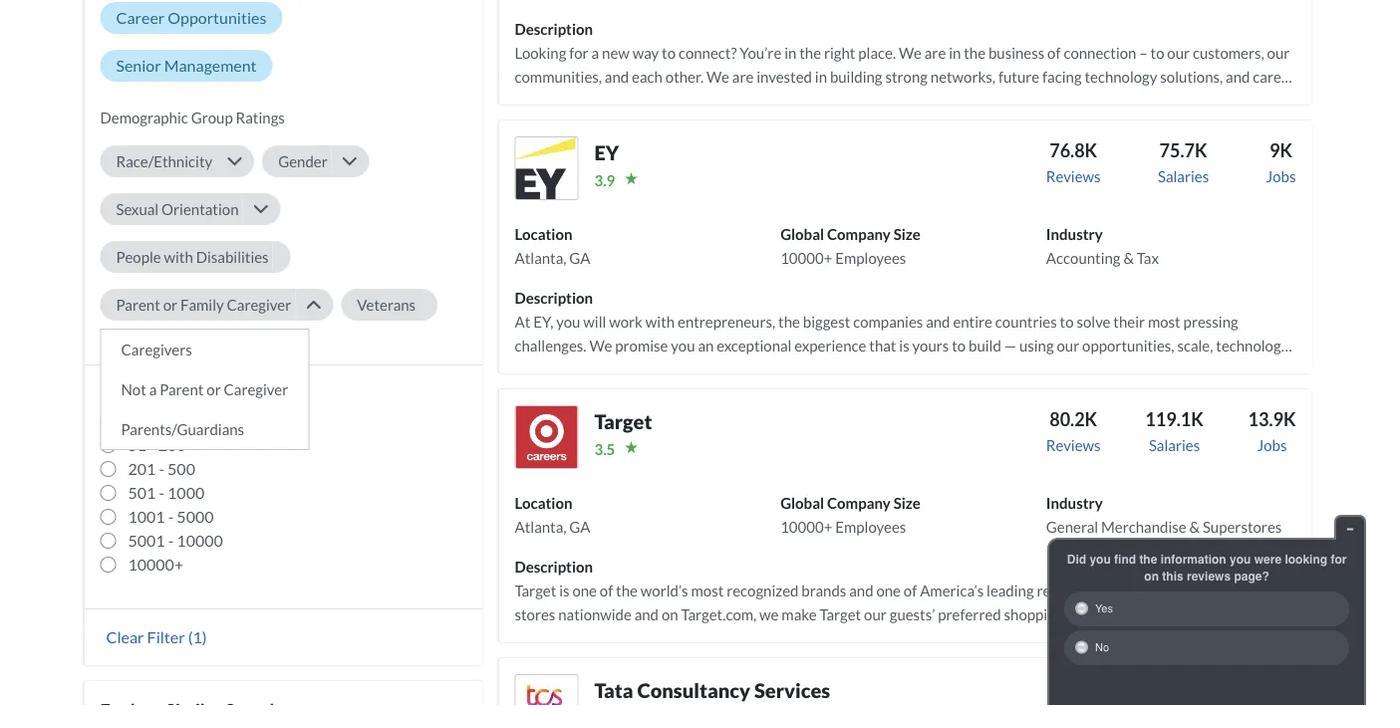 Task type: describe. For each thing, give the bounding box(es) containing it.
tata consultancy services
[[595, 679, 831, 703]]

5001
[[128, 531, 165, 551]]

employees for ey
[[836, 249, 907, 267]]

demographic
[[100, 109, 188, 127]]

senior
[[116, 56, 161, 75]]

group
[[191, 109, 233, 127]]

demographic group ratings
[[100, 109, 285, 127]]

caregivers
[[121, 341, 192, 359]]

industry for ey
[[1047, 225, 1103, 243]]

career opportunities
[[116, 8, 267, 27]]

50
[[149, 412, 168, 431]]

atlanta, for ey
[[515, 249, 567, 267]]

career opportunities button
[[100, 2, 283, 34]]

clear filter (1)
[[106, 628, 207, 648]]

jobs for ey
[[1267, 167, 1297, 185]]

1 vertical spatial global
[[100, 385, 153, 407]]

target image
[[515, 406, 579, 470]]

75.7k salaries
[[1159, 140, 1210, 185]]

119.1k
[[1146, 409, 1204, 431]]

consultancy
[[638, 679, 751, 703]]

1 vertical spatial parent
[[160, 381, 204, 399]]

yes
[[1096, 603, 1114, 616]]

location for ey
[[515, 225, 573, 243]]

find
[[1115, 553, 1137, 567]]

2 vertical spatial 10000+
[[128, 555, 184, 575]]

3.9
[[595, 171, 615, 189]]

ga for target
[[570, 518, 591, 536]]

134.1k link
[[1047, 675, 1105, 706]]

description for target
[[515, 558, 593, 576]]

information
[[1161, 553, 1227, 567]]

- for 1001
[[168, 507, 174, 527]]

orientation
[[162, 200, 239, 218]]

201 - 500
[[128, 460, 195, 479]]

1001
[[128, 507, 165, 527]]

119.1k salaries
[[1146, 409, 1204, 455]]

not a parent or caregiver
[[121, 381, 288, 399]]

- for 501
[[159, 484, 165, 503]]

with
[[164, 248, 193, 266]]

family
[[180, 296, 224, 314]]

disabilities
[[196, 248, 269, 266]]

for
[[1332, 553, 1347, 567]]

0 vertical spatial parent
[[116, 296, 160, 314]]

reviews for ey
[[1047, 167, 1101, 185]]

people
[[116, 248, 161, 266]]

filter
[[147, 628, 185, 648]]

size for ey
[[894, 225, 921, 243]]

9k
[[1270, 140, 1293, 161]]

parent or family caregiver
[[116, 296, 291, 314]]

- for 5001
[[168, 531, 174, 551]]

sexual orientation
[[116, 200, 239, 218]]

clear filter (1) button
[[100, 627, 213, 649]]

reviews for target
[[1047, 437, 1101, 455]]

global company size
[[100, 385, 269, 407]]

501
[[128, 484, 156, 503]]

senior management
[[116, 56, 257, 75]]

10000
[[177, 531, 223, 551]]

global company size 10000+ employees for target
[[781, 494, 921, 536]]

company for target
[[828, 494, 891, 512]]

5000
[[177, 507, 214, 527]]

reviews
[[1188, 570, 1231, 584]]

industry accounting & tax
[[1047, 225, 1160, 267]]

ey image
[[515, 137, 579, 200]]

80.2k
[[1050, 409, 1098, 431]]

1000
[[168, 484, 205, 503]]

global company size 10000+ employees for ey
[[781, 225, 921, 267]]

9k jobs
[[1267, 140, 1297, 185]]

1001 - 5000
[[128, 507, 214, 527]]

0 vertical spatial or
[[163, 296, 177, 314]]

(1)
[[188, 628, 207, 648]]

career
[[116, 8, 165, 27]]

superstores
[[1203, 518, 1283, 536]]

10000+ for ey
[[781, 249, 833, 267]]

description for ey
[[515, 289, 593, 307]]

atlanta, for target
[[515, 518, 567, 536]]

salaries for ey
[[1159, 167, 1210, 185]]

tata
[[595, 679, 634, 703]]

- for 51
[[150, 436, 155, 455]]

76.8k
[[1050, 140, 1098, 161]]

clear
[[106, 628, 144, 648]]

location for target
[[515, 494, 573, 512]]

200
[[158, 436, 186, 455]]

1 vertical spatial caregiver
[[224, 381, 288, 399]]

on
[[1145, 570, 1160, 584]]

a
[[149, 381, 157, 399]]

were
[[1255, 553, 1282, 567]]

global for target
[[781, 494, 825, 512]]

services
[[755, 679, 831, 703]]

looking
[[1286, 553, 1328, 567]]

1 vertical spatial or
[[207, 381, 221, 399]]

0 vertical spatial caregiver
[[227, 296, 291, 314]]



Task type: locate. For each thing, give the bounding box(es) containing it.
- right the '1'
[[140, 412, 146, 431]]

1 vertical spatial jobs
[[1258, 437, 1288, 455]]

industry up accounting
[[1047, 225, 1103, 243]]

80.2k reviews
[[1047, 409, 1101, 455]]

1 employees from the top
[[836, 249, 907, 267]]

51 - 200
[[128, 436, 186, 455]]

did you find the information you were looking for on this reviews page?
[[1068, 553, 1347, 584]]

salaries down 119.1k
[[1150, 437, 1201, 455]]

1 - 50
[[128, 412, 168, 431]]

1 vertical spatial description
[[515, 289, 593, 307]]

& left tax
[[1124, 249, 1135, 267]]

0 vertical spatial reviews
[[1047, 167, 1101, 185]]

industry up general
[[1047, 494, 1103, 512]]

target
[[595, 410, 653, 434]]

0 vertical spatial employees
[[836, 249, 907, 267]]

ga down ey image
[[570, 249, 591, 267]]

0 horizontal spatial or
[[163, 296, 177, 314]]

& inside industry accounting & tax
[[1124, 249, 1135, 267]]

2 location atlanta, ga from the top
[[515, 494, 591, 536]]

not
[[121, 381, 146, 399]]

13.9k jobs
[[1249, 409, 1297, 455]]

jobs inside the 13.9k jobs
[[1258, 437, 1288, 455]]

- down 1001 - 5000
[[168, 531, 174, 551]]

1 vertical spatial global company size 10000+ employees
[[781, 494, 921, 536]]

& up information in the bottom of the page
[[1190, 518, 1201, 536]]

1 you from the left
[[1090, 553, 1111, 567]]

reviews down 80.2k
[[1047, 437, 1101, 455]]

1 global company size 10000+ employees from the top
[[781, 225, 921, 267]]

parent right a
[[160, 381, 204, 399]]

parent down people at the left of page
[[116, 296, 160, 314]]

0 vertical spatial salaries
[[1159, 167, 1210, 185]]

the
[[1140, 553, 1158, 567]]

0 horizontal spatial you
[[1090, 553, 1111, 567]]

location atlanta, ga for target
[[515, 494, 591, 536]]

or left the family
[[163, 296, 177, 314]]

0 vertical spatial ga
[[570, 249, 591, 267]]

0 vertical spatial location atlanta, ga
[[515, 225, 591, 267]]

1 atlanta, from the top
[[515, 249, 567, 267]]

industry
[[1047, 225, 1103, 243], [1047, 494, 1103, 512]]

2 atlanta, from the top
[[515, 518, 567, 536]]

employees
[[836, 249, 907, 267], [836, 518, 907, 536]]

0 vertical spatial 10000+
[[781, 249, 833, 267]]

1 vertical spatial atlanta,
[[515, 518, 567, 536]]

caregiver up parents/guardians
[[224, 381, 288, 399]]

5001 - 10000
[[128, 531, 223, 551]]

global company size 10000+ employees
[[781, 225, 921, 267], [781, 494, 921, 536]]

13.9k
[[1249, 409, 1297, 431]]

atlanta, down target image at the bottom of the page
[[515, 518, 567, 536]]

& inside industry general merchandise & superstores
[[1190, 518, 1201, 536]]

1 vertical spatial location
[[515, 494, 573, 512]]

1 vertical spatial 10000+
[[781, 518, 833, 536]]

ratings
[[236, 109, 285, 127]]

reviews down 76.8k on the top right of the page
[[1047, 167, 1101, 185]]

0 vertical spatial company
[[828, 225, 891, 243]]

industry inside industry general merchandise & superstores
[[1047, 494, 1103, 512]]

1 vertical spatial salaries
[[1150, 437, 1201, 455]]

2 reviews from the top
[[1047, 437, 1101, 455]]

employees for target
[[836, 518, 907, 536]]

you right did
[[1090, 553, 1111, 567]]

salaries
[[1159, 167, 1210, 185], [1150, 437, 1201, 455]]

3.5
[[595, 441, 615, 459]]

accounting
[[1047, 249, 1121, 267]]

management
[[164, 56, 257, 75]]

ey
[[595, 140, 620, 164]]

salaries inside 119.1k salaries
[[1150, 437, 1201, 455]]

1 vertical spatial industry
[[1047, 494, 1103, 512]]

page?
[[1235, 570, 1270, 584]]

global for ey
[[781, 225, 825, 243]]

this
[[1163, 570, 1184, 584]]

people with disabilities
[[116, 248, 269, 266]]

51
[[128, 436, 147, 455]]

1 reviews from the top
[[1047, 167, 1101, 185]]

description
[[515, 20, 593, 38], [515, 289, 593, 307], [515, 558, 593, 576]]

tax
[[1138, 249, 1160, 267]]

1 industry from the top
[[1047, 225, 1103, 243]]

0 vertical spatial jobs
[[1267, 167, 1297, 185]]

race/ethnicity
[[116, 152, 213, 170]]

ga down target image at the bottom of the page
[[570, 518, 591, 536]]

salaries down 75.7k
[[1159, 167, 1210, 185]]

1 horizontal spatial you
[[1230, 553, 1252, 567]]

parents/guardians
[[121, 421, 244, 439]]

0 vertical spatial global company size 10000+ employees
[[781, 225, 921, 267]]

- right the 1001
[[168, 507, 174, 527]]

2 global company size 10000+ employees from the top
[[781, 494, 921, 536]]

- for 1
[[140, 412, 146, 431]]

201
[[128, 460, 156, 479]]

general
[[1047, 518, 1099, 536]]

or up parents/guardians
[[207, 381, 221, 399]]

size
[[894, 225, 921, 243], [236, 385, 269, 407], [894, 494, 921, 512]]

senior management button
[[100, 50, 273, 82]]

- right 51
[[150, 436, 155, 455]]

merchandise
[[1102, 518, 1187, 536]]

1 description from the top
[[515, 20, 593, 38]]

reviews
[[1047, 167, 1101, 185], [1047, 437, 1101, 455]]

3 description from the top
[[515, 558, 593, 576]]

2 ga from the top
[[570, 518, 591, 536]]

global
[[781, 225, 825, 243], [100, 385, 153, 407], [781, 494, 825, 512]]

76.8k reviews
[[1047, 140, 1101, 185]]

2 vertical spatial size
[[894, 494, 921, 512]]

1 vertical spatial size
[[236, 385, 269, 407]]

501 - 1000
[[128, 484, 205, 503]]

jobs down 13.9k
[[1258, 437, 1288, 455]]

location down target image at the bottom of the page
[[515, 494, 573, 512]]

1 location atlanta, ga from the top
[[515, 225, 591, 267]]

jobs down the 9k
[[1267, 167, 1297, 185]]

0 vertical spatial atlanta,
[[515, 249, 567, 267]]

1 location from the top
[[515, 225, 573, 243]]

location down ey image
[[515, 225, 573, 243]]

caregiver down disabilities
[[227, 296, 291, 314]]

134.1k
[[1047, 678, 1105, 700]]

location atlanta, ga down target image at the bottom of the page
[[515, 494, 591, 536]]

caregiver
[[227, 296, 291, 314], [224, 381, 288, 399]]

0 vertical spatial description
[[515, 20, 593, 38]]

- right 501
[[159, 484, 165, 503]]

0 vertical spatial &
[[1124, 249, 1135, 267]]

2 vertical spatial global
[[781, 494, 825, 512]]

0 vertical spatial global
[[781, 225, 825, 243]]

ga
[[570, 249, 591, 267], [570, 518, 591, 536]]

industry general merchandise & superstores
[[1047, 494, 1283, 536]]

atlanta, down ey image
[[515, 249, 567, 267]]

0 vertical spatial location
[[515, 225, 573, 243]]

0 vertical spatial size
[[894, 225, 921, 243]]

1 vertical spatial company
[[156, 385, 233, 407]]

gender
[[278, 152, 328, 170]]

1
[[128, 412, 137, 431]]

salaries for target
[[1150, 437, 1201, 455]]

1 horizontal spatial &
[[1190, 518, 1201, 536]]

1 vertical spatial employees
[[836, 518, 907, 536]]

- right "201"
[[159, 460, 165, 479]]

2 description from the top
[[515, 289, 593, 307]]

0 horizontal spatial &
[[1124, 249, 1135, 267]]

1 vertical spatial location atlanta, ga
[[515, 494, 591, 536]]

0 vertical spatial industry
[[1047, 225, 1103, 243]]

2 employees from the top
[[836, 518, 907, 536]]

jobs for target
[[1258, 437, 1288, 455]]

you up page?
[[1230, 553, 1252, 567]]

2 vertical spatial description
[[515, 558, 593, 576]]

2 industry from the top
[[1047, 494, 1103, 512]]

jobs
[[1267, 167, 1297, 185], [1258, 437, 1288, 455]]

- for 201
[[159, 460, 165, 479]]

&
[[1124, 249, 1135, 267], [1190, 518, 1201, 536]]

10000+ for target
[[781, 518, 833, 536]]

1 horizontal spatial or
[[207, 381, 221, 399]]

ga for ey
[[570, 249, 591, 267]]

location atlanta, ga down ey image
[[515, 225, 591, 267]]

you
[[1090, 553, 1111, 567], [1230, 553, 1252, 567]]

1 vertical spatial ga
[[570, 518, 591, 536]]

sexual
[[116, 200, 159, 218]]

company for ey
[[828, 225, 891, 243]]

1 vertical spatial reviews
[[1047, 437, 1101, 455]]

size for target
[[894, 494, 921, 512]]

1 ga from the top
[[570, 249, 591, 267]]

opportunities
[[168, 8, 267, 27]]

veterans
[[357, 296, 416, 314]]

or
[[163, 296, 177, 314], [207, 381, 221, 399]]

2 vertical spatial company
[[828, 494, 891, 512]]

1 vertical spatial &
[[1190, 518, 1201, 536]]

500
[[168, 460, 195, 479]]

75.7k
[[1160, 140, 1208, 161]]

industry for target
[[1047, 494, 1103, 512]]

parent
[[116, 296, 160, 314], [160, 381, 204, 399]]

2 you from the left
[[1230, 553, 1252, 567]]

location atlanta, ga for ey
[[515, 225, 591, 267]]

2 location from the top
[[515, 494, 573, 512]]

industry inside industry accounting & tax
[[1047, 225, 1103, 243]]

no
[[1096, 642, 1110, 655]]

did
[[1068, 553, 1087, 567]]



Task type: vqa. For each thing, say whether or not it's contained in the screenshot.


